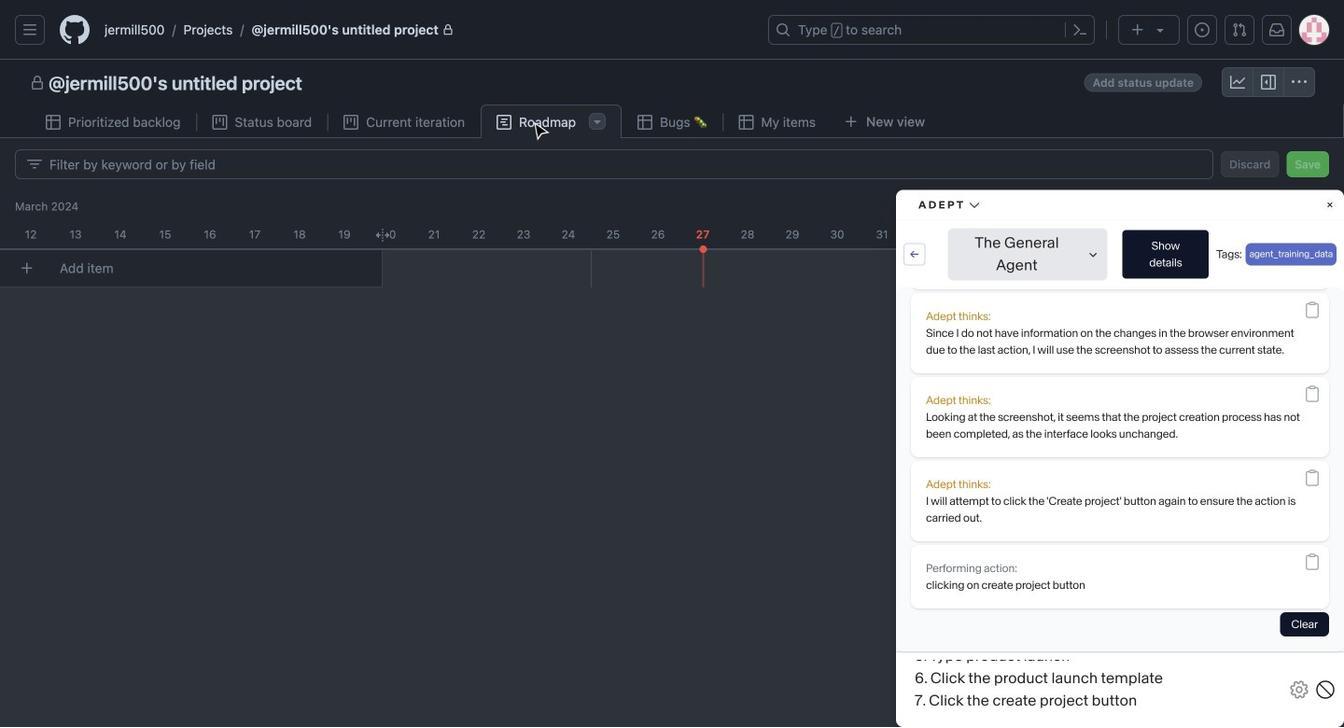 Task type: vqa. For each thing, say whether or not it's contained in the screenshot.
are
no



Task type: describe. For each thing, give the bounding box(es) containing it.
plus image
[[1131, 22, 1146, 37]]

drag to resize the table column image
[[375, 228, 390, 243]]

notifications image
[[1270, 22, 1285, 37]]

command palette image
[[1073, 22, 1088, 37]]

view options for roadmap image
[[590, 114, 605, 129]]

Start typing to create a draft, or type hashtag to select a repository text field
[[41, 251, 383, 286]]

create new item or add existing item image
[[20, 261, 35, 276]]



Task type: locate. For each thing, give the bounding box(es) containing it.
sc 9kayk9 0 image inside view filters region
[[27, 157, 42, 172]]

grid
[[0, 190, 1344, 727]]

menu bar
[[906, 193, 1329, 219]]

list
[[97, 15, 757, 45]]

1 menu item from the left
[[906, 193, 984, 219]]

issue opened image
[[1195, 22, 1210, 37]]

2 menu item from the left
[[984, 193, 1045, 219]]

triangle down image
[[1153, 22, 1168, 37]]

lock image
[[442, 24, 454, 35]]

sc 9kayk9 0 image
[[1231, 75, 1245, 90], [1292, 75, 1307, 90], [46, 115, 61, 130], [638, 115, 653, 130], [739, 115, 754, 130], [27, 157, 42, 172]]

tab panel
[[0, 138, 1344, 727]]

column header
[[4, 190, 1344, 220], [893, 190, 1344, 220], [0, 220, 8, 243], [8, 220, 53, 243], [53, 220, 98, 243], [98, 220, 143, 243], [143, 220, 188, 243], [188, 220, 232, 243], [232, 220, 277, 243], [277, 220, 322, 243], [322, 220, 367, 243], [367, 220, 412, 243], [412, 220, 457, 243], [457, 220, 501, 243], [501, 220, 546, 243], [546, 220, 591, 243], [591, 220, 636, 243], [636, 220, 681, 243], [681, 220, 725, 243], [725, 220, 770, 243], [770, 220, 815, 243], [815, 220, 860, 243], [860, 220, 905, 243], [905, 220, 950, 243], [950, 220, 994, 243], [994, 220, 1039, 243], [1039, 220, 1084, 243], [1084, 220, 1129, 243], [1129, 220, 1174, 243], [1174, 220, 1218, 243], [1218, 220, 1263, 243], [1263, 220, 1308, 243], [1308, 220, 1344, 243]]

view filters region
[[15, 149, 1329, 179]]

tab list
[[30, 105, 967, 139]]

git pull request image
[[1232, 22, 1247, 37]]

project navigation
[[0, 60, 1344, 105]]

menu item
[[906, 193, 984, 219], [984, 193, 1045, 219]]

sc 9kayk9 0 image
[[1261, 75, 1276, 90], [30, 76, 45, 91], [212, 115, 227, 130], [344, 115, 359, 130], [497, 115, 512, 130]]

Filter by keyword or by field field
[[49, 150, 1198, 178]]

cell
[[700, 246, 707, 253]]

homepage image
[[60, 15, 90, 45]]



